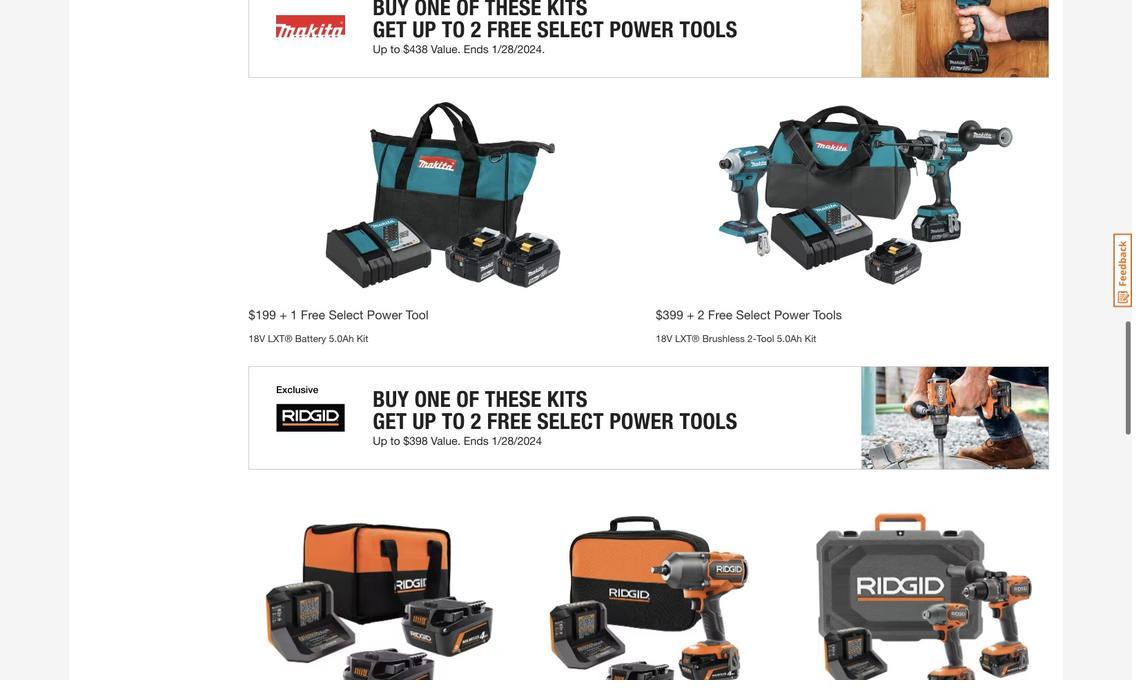 Task type: describe. For each thing, give the bounding box(es) containing it.
2
[[698, 307, 705, 322]]

$399 + 2 free select power tools
[[656, 307, 842, 322]]

$299 + 1 free select power tool image
[[520, 484, 778, 681]]

select for 2
[[736, 307, 771, 322]]

+ for $199
[[280, 307, 287, 322]]

2-
[[748, 333, 757, 344]]

brushless
[[703, 333, 745, 344]]

1 5.0ah from the left
[[329, 333, 354, 344]]

free for 2
[[708, 307, 733, 322]]

2 5.0ah from the left
[[777, 333, 802, 344]]

18v lxt® brushless 2-tool 5.0ah kit
[[656, 333, 817, 344]]

1 horizontal spatial tool
[[757, 333, 775, 344]]

+ for $399
[[687, 307, 695, 322]]

$179 + 1 free select power tool image
[[249, 484, 506, 681]]

$399
[[656, 307, 684, 322]]

lxt® for $399
[[675, 333, 700, 344]]

$199
[[249, 307, 276, 322]]



Task type: locate. For each thing, give the bounding box(es) containing it.
5.0ah right 2- on the right of the page
[[777, 333, 802, 344]]

0 horizontal spatial free
[[301, 307, 325, 322]]

lxt® down 2
[[675, 333, 700, 344]]

2 lxt® from the left
[[675, 333, 700, 344]]

kit
[[357, 333, 368, 344], [805, 333, 817, 344]]

1 horizontal spatial lxt®
[[675, 333, 700, 344]]

power for tools
[[774, 307, 810, 322]]

lxt® for $199
[[268, 333, 293, 344]]

$199 + 1 free select power tool
[[249, 307, 429, 322]]

+ left 1 on the left
[[280, 307, 287, 322]]

+ left 2
[[687, 307, 695, 322]]

0 vertical spatial tool
[[406, 307, 429, 322]]

free right 1 on the left
[[301, 307, 325, 322]]

+
[[280, 307, 287, 322], [687, 307, 695, 322]]

power for tool
[[367, 307, 402, 322]]

lxt®
[[268, 333, 293, 344], [675, 333, 700, 344]]

1 lxt® from the left
[[268, 333, 293, 344]]

free for 1
[[301, 307, 325, 322]]

5.0ah down $199 + 1 free select power tool
[[329, 333, 354, 344]]

0 horizontal spatial +
[[280, 307, 287, 322]]

lxt® down 1 on the left
[[268, 333, 293, 344]]

1 horizontal spatial select
[[736, 307, 771, 322]]

tool
[[406, 307, 429, 322], [757, 333, 775, 344]]

2 select from the left
[[736, 307, 771, 322]]

0 horizontal spatial 5.0ah
[[329, 333, 354, 344]]

select up 2- on the right of the page
[[736, 307, 771, 322]]

kit down tools at the top
[[805, 333, 817, 344]]

0 horizontal spatial kit
[[357, 333, 368, 344]]

free
[[301, 307, 325, 322], [708, 307, 733, 322]]

2 power from the left
[[774, 307, 810, 322]]

1 18v from the left
[[249, 333, 265, 344]]

2 kit from the left
[[805, 333, 817, 344]]

1 free from the left
[[301, 307, 325, 322]]

0 horizontal spatial lxt®
[[268, 333, 293, 344]]

1 horizontal spatial kit
[[805, 333, 817, 344]]

1 horizontal spatial 5.0ah
[[777, 333, 802, 344]]

1 horizontal spatial +
[[687, 307, 695, 322]]

18v lxt® battery 5.0ah kit
[[249, 333, 368, 344]]

18v
[[249, 333, 265, 344], [656, 333, 673, 344]]

0 horizontal spatial power
[[367, 307, 402, 322]]

makita. buy one of these kits get up to 2 free select power tools up to $438 value. ends 1/28/2024. image
[[249, 0, 1050, 78]]

2 free from the left
[[708, 307, 733, 322]]

1
[[291, 307, 298, 322]]

1 horizontal spatial 18v
[[656, 333, 673, 344]]

feedback link image
[[1114, 233, 1132, 308]]

18v down $399
[[656, 333, 673, 344]]

battery
[[295, 333, 326, 344]]

kit down $199 + 1 free select power tool
[[357, 333, 368, 344]]

tools
[[813, 307, 842, 322]]

$199 + 1 free select power tool image
[[249, 92, 642, 299]]

1 kit from the left
[[357, 333, 368, 344]]

18v down $199
[[249, 333, 265, 344]]

ridgid. buy one of these kits get up to 2 free select power tools. up to $398 value. ends 1/28/2024 image
[[249, 366, 1050, 470]]

0 horizontal spatial 18v
[[249, 333, 265, 344]]

1 power from the left
[[367, 307, 402, 322]]

$399 + 2 free select power tools image
[[656, 92, 1050, 299]]

free right 2
[[708, 307, 733, 322]]

1 horizontal spatial power
[[774, 307, 810, 322]]

18v for $399 + 2 free select power tools
[[656, 333, 673, 344]]

0 horizontal spatial select
[[329, 307, 364, 322]]

select
[[329, 307, 364, 322], [736, 307, 771, 322]]

1 horizontal spatial free
[[708, 307, 733, 322]]

2 18v from the left
[[656, 333, 673, 344]]

select for 1
[[329, 307, 364, 322]]

18v for $199 + 1 free select power tool
[[249, 333, 265, 344]]

1 select from the left
[[329, 307, 364, 322]]

2 + from the left
[[687, 307, 695, 322]]

power
[[367, 307, 402, 322], [774, 307, 810, 322]]

5.0ah
[[329, 333, 354, 344], [777, 333, 802, 344]]

select up 18v lxt® battery 5.0ah kit
[[329, 307, 364, 322]]

0 horizontal spatial tool
[[406, 307, 429, 322]]

$379 + 2 free select power tools image
[[792, 484, 1050, 681]]

1 + from the left
[[280, 307, 287, 322]]

1 vertical spatial tool
[[757, 333, 775, 344]]



Task type: vqa. For each thing, say whether or not it's contained in the screenshot.
THE 1352
no



